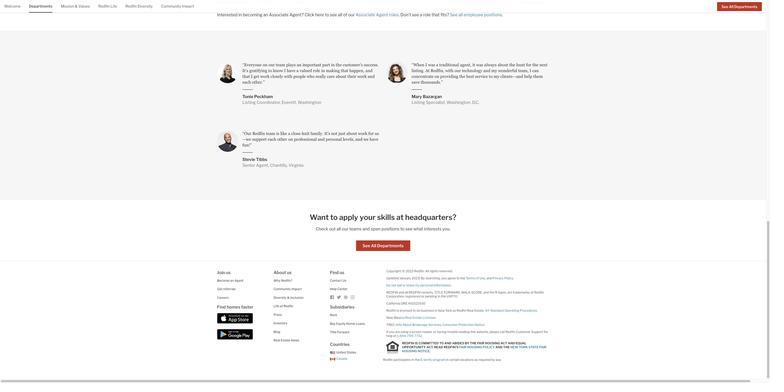 Task type: describe. For each thing, give the bounding box(es) containing it.
interested in becoming an associate agent? click here to see all of our associate agent roles . don't see a role that fits? see all employee positions .
[[217, 12, 503, 17]]

redfin and all redfin variants, title forward, walk score, and the r logos, are trademarks of redfin corporation, registered or pending in the uspto.
[[387, 291, 545, 299]]

redfin inside "our redfin team is like a close-knit family. it's not just about work for us —we support each other on professional and personal levels, and we have fun!"
[[253, 131, 265, 136]]

a inside "when i was a traditional agent, it was always about the hunt for the next listing. at redfin, with our technology and my wonderful team, i can concentrate on providing the best service to my clients—and help them save thousands."
[[437, 62, 439, 67]]

is
[[415, 342, 418, 346]]

notice
[[418, 350, 430, 354]]

to left do
[[413, 309, 416, 313]]

1 horizontal spatial departments
[[378, 244, 404, 249]]

2 horizontal spatial and
[[508, 342, 516, 346]]

0 horizontal spatial that
[[243, 74, 250, 79]]

1 horizontal spatial of
[[476, 277, 479, 281]]

1 horizontal spatial see
[[451, 12, 458, 17]]

help inside if you are using a screen reader, or having trouble reading this website, please call redfin customer support for help at
[[387, 334, 393, 338]]

the left "terms"
[[461, 277, 466, 281]]

0 horizontal spatial and
[[445, 342, 452, 346]]

redfin inside redfin and all redfin variants, title forward, walk score, and the r logos, are trademarks of redfin corporation, registered or pending in the uspto.
[[535, 291, 545, 295]]

1 horizontal spatial the
[[504, 346, 510, 350]]

1 vertical spatial life
[[274, 305, 279, 309]]

0 horizontal spatial or
[[403, 284, 406, 288]]

information
[[434, 284, 451, 288]]

in left e-
[[412, 358, 415, 362]]

using
[[401, 330, 409, 334]]

e-
[[421, 358, 424, 362]]

1 vertical spatial about
[[403, 323, 412, 327]]

0 vertical spatial that
[[432, 12, 440, 17]]

1 vertical spatial agent
[[376, 12, 389, 17]]

policy
[[483, 346, 495, 350]]

0 vertical spatial my
[[492, 68, 498, 73]]

see for all
[[330, 12, 337, 17]]

their
[[348, 74, 357, 79]]

departments link
[[29, 0, 52, 12]]

see for what
[[406, 227, 413, 232]]

in inside redfin and all redfin variants, title forward, walk score, and the r logos, are trademarks of redfin corporation, registered or pending in the uspto.
[[438, 295, 441, 299]]

don't
[[401, 12, 412, 17]]

terms of use link
[[466, 277, 486, 281]]

are inside if you are using a screen reader, or having trouble reading this website, please call redfin customer support for help at
[[396, 330, 400, 334]]

2 vertical spatial see
[[363, 244, 371, 249]]

redfin participates in the e-verify program in certain locations as required by law.
[[383, 358, 502, 362]]

redfin right the york
[[457, 309, 467, 313]]

stevie tibbs senior agent, chantilly, virginia
[[243, 157, 304, 168]]

mary bazargan listing specialist, washington, d.c.
[[412, 94, 480, 105]]

senior
[[243, 163, 255, 168]]

team inside ""everyone on our team plays an important part in the customer's success. it's gratifying to know i have a valued role in making that happen, and that i get work closely with people who really care about their work and each other.""
[[276, 62, 285, 67]]

0 vertical spatial ,
[[486, 277, 486, 281]]

help center button
[[330, 288, 348, 291]]

peckham
[[254, 94, 273, 99]]

0 vertical spatial an
[[264, 12, 268, 17]]

a inside if you are using a screen reader, or having trouble reading this website, please call redfin customer support for help at
[[410, 330, 411, 334]]

listing for tonie
[[243, 100, 256, 105]]

info about brokerage services link
[[396, 323, 442, 327]]

work right get on the top of page
[[260, 74, 270, 79]]

faster
[[241, 305, 254, 310]]

get referrals button
[[217, 288, 236, 291]]

2 horizontal spatial see
[[722, 4, 729, 9]]

agent?
[[290, 12, 304, 17]]

reading
[[459, 330, 470, 334]]

or inside if you are using a screen reader, or having trouble reading this website, please call redfin customer support for help at
[[434, 330, 437, 334]]

at inside if you are using a screen reader, or having trouble reading this website, please call redfin customer support for help at
[[394, 334, 397, 338]]

have inside "our redfin team is like a close-knit family. it's not just about work for us —we support each other on professional and personal levels, and we have fun!"
[[370, 137, 379, 142]]

1 horizontal spatial new
[[438, 309, 445, 313]]

everett,
[[282, 100, 297, 105]]

0 vertical spatial about
[[274, 271, 286, 276]]

opportunity
[[403, 346, 426, 350]]

is inside "our redfin team is like a close-knit family. it's not just about work for us —we support each other on professional and personal levels, and we have fun!"
[[277, 131, 280, 136]]

it's inside ""everyone on our team plays an important part in the customer's success. it's gratifying to know i have a valued role in making that happen, and that i get work closely with people who really care about their work and each other.""
[[243, 68, 248, 73]]

screen
[[412, 330, 422, 334]]

having
[[437, 330, 447, 334]]

0 vertical spatial positions
[[485, 12, 503, 17]]

not inside "our redfin team is like a close-knit family. it's not just about work for us —we support each other on professional and personal levels, and we have fun!"
[[332, 131, 338, 136]]

loans
[[356, 322, 365, 326]]

redfin down equal housing opportunity image
[[383, 358, 393, 362]]

to left what
[[401, 227, 405, 232]]

to up the out
[[331, 213, 338, 222]]

for inside if you are using a screen reader, or having trouble reading this website, please call redfin customer support for help at
[[544, 330, 549, 334]]

help inside "when i was a traditional agent, it was always about the hunt for the next listing. at redfin, with our technology and my wonderful team, i can concentrate on providing the best service to my clients—and help them save thousands."
[[525, 74, 533, 79]]

real left estate.
[[468, 309, 474, 313]]

mexico
[[394, 316, 405, 320]]

in up really
[[322, 68, 325, 73]]

redfin facebook image
[[330, 296, 335, 300]]

work down happen,
[[358, 74, 367, 79]]

an inside ""everyone on our team plays an important part in the customer's success. it's gratifying to know i have a valued role in making that happen, and that i get work closely with people who really care about their work and each other.""
[[297, 62, 302, 67]]

life inside 'link'
[[111, 4, 117, 8]]

the up wonderful
[[510, 62, 516, 67]]

role for valued
[[313, 68, 321, 73]]

referrals
[[223, 288, 236, 291]]

next
[[540, 62, 548, 67]]

do
[[387, 284, 391, 288]]

"when i was a traditional agent, it was always about the hunt for the next listing. at redfin, with our technology and my wonderful team, i can concentrate on providing the best service to my clients—and help them save thousands."
[[412, 62, 548, 85]]

see all employee positions link
[[451, 12, 503, 17]]

1 horizontal spatial is
[[397, 309, 400, 313]]

info
[[396, 323, 402, 327]]

community for community impact "link"
[[161, 4, 181, 8]]

consumer protection notice link
[[443, 323, 485, 327]]

forward,
[[444, 291, 461, 295]]

1 was from the left
[[429, 62, 436, 67]]

you inside if you are using a screen reader, or having trouble reading this website, please call redfin customer support for help at
[[390, 330, 395, 334]]

providing
[[441, 74, 459, 79]]

becoming
[[243, 12, 263, 17]]

diversity & inclusion button
[[274, 296, 304, 300]]

read
[[434, 346, 444, 350]]

redfin for is
[[403, 342, 415, 346]]

contact us
[[330, 279, 347, 283]]

a right don't
[[420, 12, 423, 17]]

get
[[217, 288, 223, 291]]

redfin down 'california'
[[387, 309, 396, 313]]

you.
[[443, 227, 451, 232]]

life at redfin button
[[274, 305, 294, 309]]

see right don't
[[412, 12, 420, 17]]

1 horizontal spatial all
[[426, 269, 430, 273]]

corporation,
[[387, 295, 405, 299]]

in right business
[[435, 309, 438, 313]]

join us
[[217, 271, 231, 276]]

redfin pinterest image
[[344, 296, 348, 300]]

equal
[[516, 342, 527, 346]]

brokerage
[[413, 323, 428, 327]]

redfin instagram image
[[351, 296, 355, 300]]

people
[[294, 74, 306, 79]]

community impact for community impact "link"
[[161, 4, 194, 8]]

redfin life link
[[98, 0, 117, 12]]

2 vertical spatial an
[[230, 279, 234, 283]]

copyright: © 2023 redfin. all rights reserved.
[[387, 269, 453, 273]]

find for find homes faster
[[217, 305, 226, 310]]

download the redfin app from the google play store image
[[217, 330, 253, 340]]

0 vertical spatial as
[[453, 309, 456, 313]]

fair housing policy and the
[[460, 346, 511, 350]]

estate for agent
[[227, 0, 240, 5]]

all left employee
[[459, 12, 463, 17]]

canada link
[[330, 357, 348, 361]]

all right the out
[[337, 227, 341, 232]]

in left becoming
[[239, 12, 242, 17]]

community impact link
[[161, 0, 194, 12]]

website,
[[477, 330, 489, 334]]

redfin down diversity & inclusion button
[[284, 305, 294, 309]]

program
[[433, 358, 446, 362]]

san
[[256, 0, 264, 5]]

real down licensed
[[406, 316, 412, 320]]

2 vertical spatial my
[[416, 284, 420, 288]]

in up making
[[331, 62, 335, 67]]

privacy policy link
[[493, 277, 513, 281]]

1 - from the left
[[254, 0, 255, 5]]

agent for become an agent
[[235, 279, 244, 283]]

our left associate agent roles link on the top
[[349, 12, 355, 17]]

& for inclusion
[[288, 296, 290, 300]]

2 associate from the left
[[356, 12, 376, 17]]

abides
[[453, 342, 465, 346]]

agree
[[448, 277, 456, 281]]

1 associate from the left
[[269, 12, 289, 17]]

check
[[316, 227, 329, 232]]

countries
[[330, 342, 350, 347]]

1 horizontal spatial you
[[442, 277, 447, 281]]

help center
[[330, 288, 348, 291]]

united states
[[337, 351, 357, 355]]

certain
[[450, 358, 460, 362]]

care
[[327, 74, 335, 79]]

ny
[[486, 309, 490, 313]]

the left r
[[490, 291, 495, 295]]

happen,
[[350, 68, 365, 73]]

careers
[[217, 296, 229, 300]]

1 horizontal spatial and
[[496, 346, 503, 350]]

redfin inside 'link'
[[98, 4, 110, 8]]

welcome link
[[4, 0, 21, 12]]

york
[[446, 309, 452, 313]]

0 vertical spatial of
[[344, 12, 348, 17]]

just
[[339, 131, 346, 136]]

1 horizontal spatial see all departments button
[[718, 2, 763, 11]]

to inside "when i was a traditional agent, it was always about the hunt for the next listing. at redfin, with our technology and my wonderful team, i can concentrate on providing the best service to my clients—and help them save thousands."
[[489, 74, 493, 79]]

1 vertical spatial positions
[[382, 227, 400, 232]]

i left can
[[530, 68, 532, 73]]

"when
[[412, 62, 425, 67]]

the up can
[[533, 62, 539, 67]]

0 horizontal spatial all
[[371, 244, 377, 249]]

1 horizontal spatial not
[[392, 284, 397, 288]]

impact for community impact "link"
[[182, 4, 194, 8]]

759-
[[407, 334, 415, 338]]

home
[[347, 322, 356, 326]]

"our redfin team is like a close-knit family. it's not just about work for us —we support each other on professional and personal levels, and we have fun!"
[[243, 131, 379, 148]]

personal inside "our redfin team is like a close-knit family. it's not just about work for us —we support each other on professional and personal levels, and we have fun!"
[[326, 137, 342, 142]]

1 vertical spatial estate
[[413, 316, 422, 320]]

redfin down do not sell or share my personal information link
[[409, 291, 421, 295]]

have inside ""everyone on our team plays an important part in the customer's success. it's gratifying to know i have a valued role in making that happen, and that i get work closely with people who really care about their work and each other.""
[[287, 68, 296, 73]]

equal housing opportunity image
[[387, 341, 399, 354]]

i right know
[[284, 68, 286, 73]]

agent for real estate agent - san francisco (hayward)
[[241, 0, 253, 5]]

1 vertical spatial that
[[341, 68, 349, 73]]

trademarks
[[513, 291, 530, 295]]

housing inside redfin is committed to and abides by the fair housing act and equal opportunity act. read redfin's
[[486, 342, 500, 346]]

1 vertical spatial my
[[494, 74, 500, 79]]

fair inside new york state fair housing notice
[[540, 346, 547, 350]]

real up interested
[[217, 0, 226, 5]]

dre
[[401, 302, 408, 306]]

news
[[291, 339, 300, 343]]

wonderful
[[499, 68, 518, 73]]

join
[[217, 271, 225, 276]]

standard
[[491, 309, 504, 313]]

redfin inside if you are using a screen reader, or having trouble reading this website, please call redfin customer support for help at
[[506, 330, 516, 334]]

inclusion
[[291, 296, 304, 300]]

york
[[519, 346, 528, 350]]

1 horizontal spatial personal
[[421, 284, 434, 288]]

housing inside new york state fair housing notice
[[403, 350, 417, 354]]

title
[[435, 291, 444, 295]]

united
[[337, 351, 346, 355]]

become an agent button
[[217, 279, 244, 283]]

customer
[[516, 330, 531, 334]]

what
[[414, 227, 424, 232]]

are inside redfin and all redfin variants, title forward, walk score, and the r logos, are trademarks of redfin corporation, registered or pending in the uspto.
[[508, 291, 513, 295]]

fair inside redfin is committed to and abides by the fair housing act and equal opportunity act. read redfin's
[[478, 342, 485, 346]]

do
[[417, 309, 421, 313]]

operating
[[505, 309, 520, 313]]

it's inside "our redfin team is like a close-knit family. it's not just about work for us —we support each other on professional and personal levels, and we have fun!"
[[325, 131, 331, 136]]

0 vertical spatial at
[[397, 213, 404, 222]]



Task type: locate. For each thing, give the bounding box(es) containing it.
share
[[407, 284, 415, 288]]

2 - from the left
[[526, 0, 527, 5]]

a right using
[[410, 330, 411, 334]]

and right policy
[[496, 346, 503, 350]]

1 horizontal spatial at
[[394, 334, 397, 338]]

1 vertical spatial with
[[284, 74, 293, 79]]

1 vertical spatial each
[[268, 137, 277, 142]]

have right we
[[370, 137, 379, 142]]

2 horizontal spatial an
[[297, 62, 302, 67]]

2 vertical spatial of
[[531, 291, 534, 295]]

to right here
[[325, 12, 329, 17]]

1 horizontal spatial was
[[477, 62, 484, 67]]

2 vertical spatial on
[[288, 137, 293, 142]]

role left the fits?
[[424, 12, 431, 17]]

licenses
[[423, 316, 436, 320]]

us for find us
[[340, 271, 345, 276]]

a inside "our redfin team is like a close-knit family. it's not just about work for us —we support each other on professional and personal levels, and we have fun!"
[[288, 131, 291, 136]]

about
[[274, 271, 286, 276], [403, 323, 412, 327]]

our left "teams"
[[342, 227, 349, 232]]

are left using
[[396, 330, 400, 334]]

redfin inside redfin is committed to and abides by the fair housing act and equal opportunity act. read redfin's
[[403, 342, 415, 346]]

want
[[310, 213, 329, 222]]

redfin
[[98, 4, 110, 8], [126, 4, 137, 8], [253, 131, 265, 136], [535, 291, 545, 295], [284, 305, 294, 309], [387, 309, 396, 313], [457, 309, 467, 313], [506, 330, 516, 334], [383, 358, 393, 362]]

on down redfin,
[[435, 74, 440, 79]]

2 horizontal spatial at
[[397, 213, 404, 222]]

0 horizontal spatial an
[[230, 279, 234, 283]]

agent,
[[461, 62, 472, 67]]

2 vertical spatial at
[[394, 334, 397, 338]]

impact inside "link"
[[182, 4, 194, 8]]

estate down do
[[413, 316, 422, 320]]

0 horizontal spatial for
[[369, 131, 374, 136]]

a inside ""everyone on our team plays an important part in the customer's success. it's gratifying to know i have a valued role in making that happen, and that i get work closely with people who really care about their work and each other.""
[[297, 68, 299, 73]]

of inside redfin and all redfin variants, title forward, walk score, and the r logos, are trademarks of redfin corporation, registered or pending in the uspto.
[[531, 291, 534, 295]]

0 horizontal spatial ,
[[442, 323, 442, 327]]

score,
[[472, 291, 483, 295]]

all down share
[[405, 291, 409, 295]]

1 vertical spatial diversity
[[274, 296, 287, 300]]

1 vertical spatial see all departments button
[[356, 241, 411, 251]]

of right here
[[344, 12, 348, 17]]

- right the "ca"
[[526, 0, 527, 5]]

new left the york
[[438, 309, 445, 313]]

role up really
[[313, 68, 321, 73]]

or down services
[[434, 330, 437, 334]]

0 horizontal spatial life
[[111, 4, 117, 8]]

1 horizontal spatial see all departments
[[722, 4, 758, 9]]

about inside "our redfin team is like a close-knit family. it's not just about work for us —we support each other on professional and personal levels, and we have fun!"
[[347, 131, 357, 136]]

role for a
[[424, 12, 431, 17]]

1 vertical spatial of
[[476, 277, 479, 281]]

apply
[[340, 213, 359, 222]]

each
[[243, 80, 251, 85], [268, 137, 277, 142]]

about us
[[274, 271, 292, 276]]

the inside redfin is committed to and abides by the fair housing act and equal opportunity act. read redfin's
[[470, 342, 477, 346]]

redfin is committed to and abides by the fair housing act and equal opportunity act. read redfin's
[[403, 342, 527, 350]]

0 vertical spatial diversity
[[138, 4, 153, 8]]

my down wonderful
[[494, 74, 500, 79]]

#01521930
[[409, 302, 426, 306]]

technology
[[462, 68, 483, 73]]

was up "at" on the top right
[[429, 62, 436, 67]]

0 vertical spatial see all departments
[[722, 4, 758, 9]]

them
[[534, 74, 544, 79]]

1 horizontal spatial -
[[526, 0, 527, 5]]

1 horizontal spatial have
[[370, 137, 379, 142]]

listing down mary
[[412, 100, 425, 105]]

and right to
[[445, 342, 452, 346]]

1 horizontal spatial associate
[[356, 12, 376, 17]]

associate agent roles link
[[356, 12, 399, 17]]

1 vertical spatial new
[[387, 316, 393, 320]]

real down blog
[[274, 339, 280, 343]]

2 horizontal spatial all
[[730, 4, 734, 9]]

agent up referrals
[[235, 279, 244, 283]]

it's right family.
[[325, 131, 331, 136]]

not
[[332, 131, 338, 136], [392, 284, 397, 288]]

the left best
[[460, 74, 466, 79]]

2 horizontal spatial departments
[[735, 4, 758, 9]]

redfin right redfin life
[[126, 4, 137, 8]]

careers button
[[217, 296, 229, 300]]

0 horizontal spatial see all departments
[[363, 244, 404, 249]]

0 vertical spatial you
[[442, 277, 447, 281]]

each inside "our redfin team is like a close-knit family. it's not just about work for us —we support each other on professional and personal levels, and we have fun!"
[[268, 137, 277, 142]]

in left certain
[[447, 358, 449, 362]]

who
[[307, 74, 315, 79]]

0 vertical spatial all
[[730, 4, 734, 9]]

1 horizontal spatial diversity
[[274, 296, 287, 300]]

redfin diversity link
[[126, 0, 153, 12]]

i left get on the top of page
[[251, 74, 253, 79]]

on inside "when i was a traditional agent, it was always about the hunt for the next listing. at redfin, with our technology and my wonderful team, i can concentrate on providing the best service to my clients—and help them save thousands."
[[435, 74, 440, 79]]

here
[[316, 12, 324, 17]]

1 vertical spatial personal
[[421, 284, 434, 288]]

0 horizontal spatial as
[[453, 309, 456, 313]]

1 horizontal spatial housing
[[468, 346, 483, 350]]

us for about us
[[287, 271, 292, 276]]

0 horizontal spatial at
[[280, 305, 283, 309]]

plays
[[286, 62, 296, 67]]

forward
[[338, 331, 350, 335]]

business
[[421, 309, 434, 313]]

all
[[338, 12, 343, 17], [459, 12, 463, 17], [337, 227, 341, 232], [405, 291, 409, 295]]

and right act
[[508, 342, 516, 346]]

you right if
[[390, 330, 395, 334]]

, left privacy
[[486, 277, 486, 281]]

thousands."
[[421, 80, 443, 85]]

about inside ""everyone on our team plays an important part in the customer's success. it's gratifying to know i have a valued role in making that happen, and that i get work closely with people who really care about their work and each other.""
[[336, 74, 347, 79]]

of right "trademarks" on the right bottom
[[531, 291, 534, 295]]

at right skills
[[397, 213, 404, 222]]

the inside ""everyone on our team plays an important part in the customer's success. it's gratifying to know i have a valued role in making that happen, and that i get work closely with people who really care about their work and each other.""
[[336, 62, 342, 67]]

procedures
[[521, 309, 538, 313]]

2 vertical spatial agent
[[235, 279, 244, 283]]

& left values
[[75, 4, 78, 8]]

do not sell or share my personal information .
[[387, 284, 452, 288]]

redfin right values
[[98, 4, 110, 8]]

for up "team," at the top right of the page
[[527, 62, 532, 67]]

or right the sell
[[403, 284, 406, 288]]

community inside "link"
[[161, 4, 181, 8]]

closely
[[271, 74, 283, 79]]

1 vertical spatial team
[[266, 131, 276, 136]]

team inside "our redfin team is like a close-knit family. it's not just about work for us —we support each other on professional and personal levels, and we have fun!"
[[266, 131, 276, 136]]

community impact button
[[274, 288, 302, 291]]

searching,
[[426, 277, 441, 281]]

1 vertical spatial for
[[369, 131, 374, 136]]

on right other
[[288, 137, 293, 142]]

life up the press button on the bottom left of page
[[274, 305, 279, 309]]

rent.
[[330, 314, 338, 318]]

work
[[260, 74, 270, 79], [358, 74, 367, 79], [358, 131, 368, 136]]

interested
[[217, 12, 238, 17]]

canadian flag image
[[330, 358, 336, 361]]

0 horizontal spatial new
[[387, 316, 393, 320]]

part
[[323, 62, 330, 67]]

role inside ""everyone on our team plays an important part in the customer's success. it's gratifying to know i have a valued role in making that happen, and that i get work closely with people who really care about their work and each other.""
[[313, 68, 321, 73]]

if
[[387, 330, 389, 334]]

2023
[[406, 269, 414, 273]]

0 horizontal spatial role
[[313, 68, 321, 73]]

why redfin? button
[[274, 279, 293, 283]]

is
[[277, 131, 280, 136], [397, 309, 400, 313]]

my right share
[[416, 284, 420, 288]]

with inside "when i was a traditional agent, it was always about the hunt for the next listing. at redfin, with our technology and my wonderful team, i can concentrate on providing the best service to my clients—and help them save thousands."
[[446, 68, 454, 73]]

with up providing
[[446, 68, 454, 73]]

work inside "our redfin team is like a close-knit family. it's not just about work for us —we support each other on professional and personal levels, and we have fun!"
[[358, 131, 368, 136]]

not right do
[[392, 284, 397, 288]]

2 was from the left
[[477, 62, 484, 67]]

life at redfin
[[274, 305, 294, 309]]

1 horizontal spatial positions
[[485, 12, 503, 17]]

1-844-759-7732 link
[[397, 334, 422, 338]]

0 horizontal spatial departments
[[29, 4, 52, 8]]

listing
[[243, 100, 256, 105], [412, 100, 425, 105]]

about inside "when i was a traditional agent, it was always about the hunt for the next listing. at redfin, with our technology and my wonderful team, i can concentrate on providing the best service to my clients—and help them save thousands."
[[498, 62, 509, 67]]

participates
[[394, 358, 411, 362]]

1 horizontal spatial about
[[403, 323, 412, 327]]

you up information
[[442, 277, 447, 281]]

listing inside the mary bazargan listing specialist, washington, d.c.
[[412, 100, 425, 105]]

see all departments
[[722, 4, 758, 9], [363, 244, 404, 249]]

0 horizontal spatial it's
[[243, 68, 248, 73]]

1 horizontal spatial community impact
[[274, 288, 302, 291]]

real estate news
[[274, 339, 300, 343]]

on up gratifying
[[263, 62, 268, 67]]

estate for news
[[281, 339, 291, 343]]

0 horizontal spatial positions
[[382, 227, 400, 232]]

1 vertical spatial about
[[336, 74, 347, 79]]

all inside redfin and all redfin variants, title forward, walk score, and the r logos, are trademarks of redfin corporation, registered or pending in the uspto.
[[405, 291, 409, 295]]

it's down "everyone
[[243, 68, 248, 73]]

our inside ""everyone on our team plays an important part in the customer's success. it's gratifying to know i have a valued role in making that happen, and that i get work closely with people who really care about their work and each other.""
[[269, 62, 275, 67]]

redfin down do
[[387, 291, 398, 295]]

at left the 1- on the right of the page
[[394, 334, 397, 338]]

new up trec:
[[387, 316, 393, 320]]

to inside ""everyone on our team plays an important part in the customer's success. it's gratifying to know i have a valued role in making that happen, and that i get work closely with people who really care about their work and each other.""
[[269, 68, 272, 73]]

as right the york
[[453, 309, 456, 313]]

for inside "our redfin team is like a close-knit family. it's not just about work for us —we support each other on professional and personal levels, and we have fun!"
[[369, 131, 374, 136]]

new
[[511, 346, 519, 350]]

that up their at the top left
[[341, 68, 349, 73]]

1 vertical spatial at
[[280, 305, 283, 309]]

logos,
[[499, 291, 507, 295]]

see left what
[[406, 227, 413, 232]]

are right logos,
[[508, 291, 513, 295]]

1 vertical spatial see
[[451, 12, 458, 17]]

specialist,
[[426, 100, 446, 105]]

about up wonderful
[[498, 62, 509, 67]]

is up mexico
[[397, 309, 400, 313]]

agent left 'roles'
[[376, 12, 389, 17]]

see right here
[[330, 12, 337, 17]]

1 horizontal spatial as
[[475, 358, 478, 362]]

for up we
[[369, 131, 374, 136]]

with left people
[[284, 74, 293, 79]]

equity
[[337, 322, 346, 326]]

for inside "when i was a traditional agent, it was always about the hunt for the next listing. at redfin, with our technology and my wonderful team, i can concentrate on providing the best service to my clients—and help them save thousands."
[[527, 62, 532, 67]]

download the redfin app on the apple app store image
[[217, 314, 253, 324]]

really
[[316, 74, 326, 79]]

each inside ""everyone on our team plays an important part in the customer's success. it's gratifying to know i have a valued role in making that happen, and that i get work closely with people who really care about their work and each other.""
[[243, 80, 251, 85]]

important
[[303, 62, 322, 67]]

on inside "our redfin team is like a close-knit family. it's not just about work for us —we support each other on professional and personal levels, and we have fun!"
[[288, 137, 293, 142]]

with
[[446, 68, 454, 73], [284, 74, 293, 79]]

0 horizontal spatial you
[[390, 330, 395, 334]]

ca
[[519, 0, 525, 5]]

0 vertical spatial life
[[111, 4, 117, 8]]

find for find us
[[330, 271, 339, 276]]

the left e-
[[415, 358, 420, 362]]

2 horizontal spatial of
[[531, 291, 534, 295]]

january
[[400, 277, 411, 281]]

an right becoming
[[264, 12, 268, 17]]

.
[[399, 12, 400, 17], [503, 12, 503, 17], [513, 277, 514, 281], [451, 284, 452, 288], [422, 334, 423, 338], [430, 350, 431, 354]]

california
[[387, 302, 401, 306]]

redfin down 1-844-759-7732 link
[[403, 342, 415, 346]]

2 vertical spatial estate
[[281, 339, 291, 343]]

life
[[111, 4, 117, 8], [274, 305, 279, 309]]

listing inside tonie peckham listing coordinator, everett, washington
[[243, 100, 256, 105]]

0 vertical spatial personal
[[326, 137, 342, 142]]

agent
[[241, 0, 253, 5], [376, 12, 389, 17], [235, 279, 244, 283]]

0 horizontal spatial community
[[161, 4, 181, 8]]

title
[[330, 331, 337, 335]]

0 horizontal spatial on
[[263, 62, 268, 67]]

0 horizontal spatial impact
[[182, 4, 194, 8]]

we
[[364, 137, 369, 142]]

and inside "when i was a traditional agent, it was always about the hunt for the next listing. at redfin, with our technology and my wonderful team, i can concentrate on providing the best service to my clients—and help them save thousands."
[[484, 68, 491, 73]]

personal up variants,
[[421, 284, 434, 288]]

locations
[[461, 358, 474, 362]]

our up know
[[269, 62, 275, 67]]

0 vertical spatial not
[[332, 131, 338, 136]]

valued
[[300, 68, 312, 73]]

0 horizontal spatial the
[[470, 342, 477, 346]]

a up redfin,
[[437, 62, 439, 67]]

all right here
[[338, 12, 343, 17]]

0 vertical spatial community
[[161, 4, 181, 8]]

for right support
[[544, 330, 549, 334]]

1 vertical spatial find
[[217, 305, 226, 310]]

0 vertical spatial is
[[277, 131, 280, 136]]

redfin right "trademarks" on the right bottom
[[535, 291, 545, 295]]

2 horizontal spatial for
[[544, 330, 549, 334]]

community for the community impact button
[[274, 288, 291, 291]]

new york state fair housing notice
[[403, 346, 547, 354]]

each left other
[[268, 137, 277, 142]]

0 horizontal spatial &
[[75, 4, 78, 8]]

state
[[529, 346, 539, 350]]

bay equity home loans button
[[330, 322, 365, 326]]

0 horizontal spatial about
[[274, 271, 286, 276]]

become an agent
[[217, 279, 244, 283]]

i
[[426, 62, 428, 67], [284, 68, 286, 73], [530, 68, 532, 73], [251, 74, 253, 79]]

my down always
[[492, 68, 498, 73]]

redfin's
[[444, 346, 459, 350]]

as left required
[[475, 358, 478, 362]]

about up using
[[403, 323, 412, 327]]

us flag image
[[330, 352, 336, 355]]

1 listing from the left
[[243, 100, 256, 105]]

impact for the community impact button
[[292, 288, 302, 291]]

0 vertical spatial or
[[403, 284, 406, 288]]

personal down just
[[326, 137, 342, 142]]

that left the fits?
[[432, 12, 440, 17]]

fair
[[478, 342, 485, 346], [460, 346, 467, 350], [540, 346, 547, 350]]

1 vertical spatial it's
[[325, 131, 331, 136]]

2 horizontal spatial or
[[434, 330, 437, 334]]

investors button
[[274, 322, 288, 326]]

always
[[485, 62, 497, 67]]

bay equity home loans
[[330, 322, 365, 326]]

1 vertical spatial impact
[[292, 288, 302, 291]]

a
[[420, 12, 423, 17], [437, 62, 439, 67], [297, 68, 299, 73], [288, 131, 291, 136], [410, 330, 411, 334]]

ca - hayward
[[519, 0, 546, 5]]

an right become at the left
[[230, 279, 234, 283]]

1 horizontal spatial find
[[330, 271, 339, 276]]

an right plays
[[297, 62, 302, 67]]

save
[[412, 80, 420, 85]]

0 horizontal spatial diversity
[[138, 4, 153, 8]]

real
[[217, 0, 226, 5], [468, 309, 474, 313], [406, 316, 412, 320], [274, 339, 280, 343]]

& for values
[[75, 4, 78, 8]]

life left redfin diversity
[[111, 4, 117, 8]]

in right pending
[[438, 295, 441, 299]]

or inside redfin and all redfin variants, title forward, walk score, and the r logos, are trademarks of redfin corporation, registered or pending in the uspto.
[[422, 295, 425, 299]]

was right it
[[477, 62, 484, 67]]

to right service
[[489, 74, 493, 79]]

estate.
[[475, 309, 485, 313]]

community impact for the community impact button
[[274, 288, 302, 291]]

the right by
[[470, 342, 477, 346]]

the left uspto.
[[441, 295, 446, 299]]

1 horizontal spatial fair
[[478, 342, 485, 346]]

to right agree at the bottom right of the page
[[457, 277, 460, 281]]

listing for mary
[[412, 100, 425, 105]]

at
[[426, 68, 430, 73]]

0 horizontal spatial fair
[[460, 346, 467, 350]]

that left get on the top of page
[[243, 74, 250, 79]]

with inside ""everyone on our team plays an important part in the customer's success. it's gratifying to know i have a valued role in making that happen, and that i get work closely with people who really care about their work and each other.""
[[284, 74, 293, 79]]

positions down skills
[[382, 227, 400, 232]]

1 vertical spatial help
[[387, 334, 393, 338]]

us inside "our redfin team is like a close-knit family. it's not just about work for us —we support each other on professional and personal levels, and we have fun!"
[[375, 131, 379, 136]]

us for join us
[[226, 271, 231, 276]]

redfin twitter image
[[337, 296, 341, 300]]

1 vertical spatial role
[[313, 68, 321, 73]]

1 vertical spatial an
[[297, 62, 302, 67]]

it
[[473, 62, 476, 67]]

on inside ""everyone on our team plays an important part in the customer's success. it's gratifying to know i have a valued role in making that happen, and that i get work closely with people who really care about their work and each other.""
[[263, 62, 268, 67]]

2 vertical spatial that
[[243, 74, 250, 79]]

0 horizontal spatial find
[[217, 305, 226, 310]]

0 horizontal spatial with
[[284, 74, 293, 79]]

our inside "when i was a traditional agent, it was always about the hunt for the next listing. at redfin, with our technology and my wonderful team, i can concentrate on providing the best service to my clients—and help them save thousands."
[[455, 68, 461, 73]]

francisco
[[265, 0, 284, 5]]

©
[[403, 269, 405, 273]]

0 vertical spatial it's
[[243, 68, 248, 73]]

2 listing from the left
[[412, 100, 425, 105]]

redfin for and
[[387, 291, 398, 295]]

why
[[274, 279, 281, 283]]

0 vertical spatial are
[[508, 291, 513, 295]]

about down making
[[336, 74, 347, 79]]

i up "at" on the top right
[[426, 62, 428, 67]]

0 horizontal spatial are
[[396, 330, 400, 334]]

0 vertical spatial agent
[[241, 0, 253, 5]]

at up press
[[280, 305, 283, 309]]

0 vertical spatial with
[[446, 68, 454, 73]]

it's
[[243, 68, 248, 73], [325, 131, 331, 136]]

services
[[429, 323, 442, 327]]

0 horizontal spatial housing
[[403, 350, 417, 354]]



Task type: vqa. For each thing, say whether or not it's contained in the screenshot.
Welcome
yes



